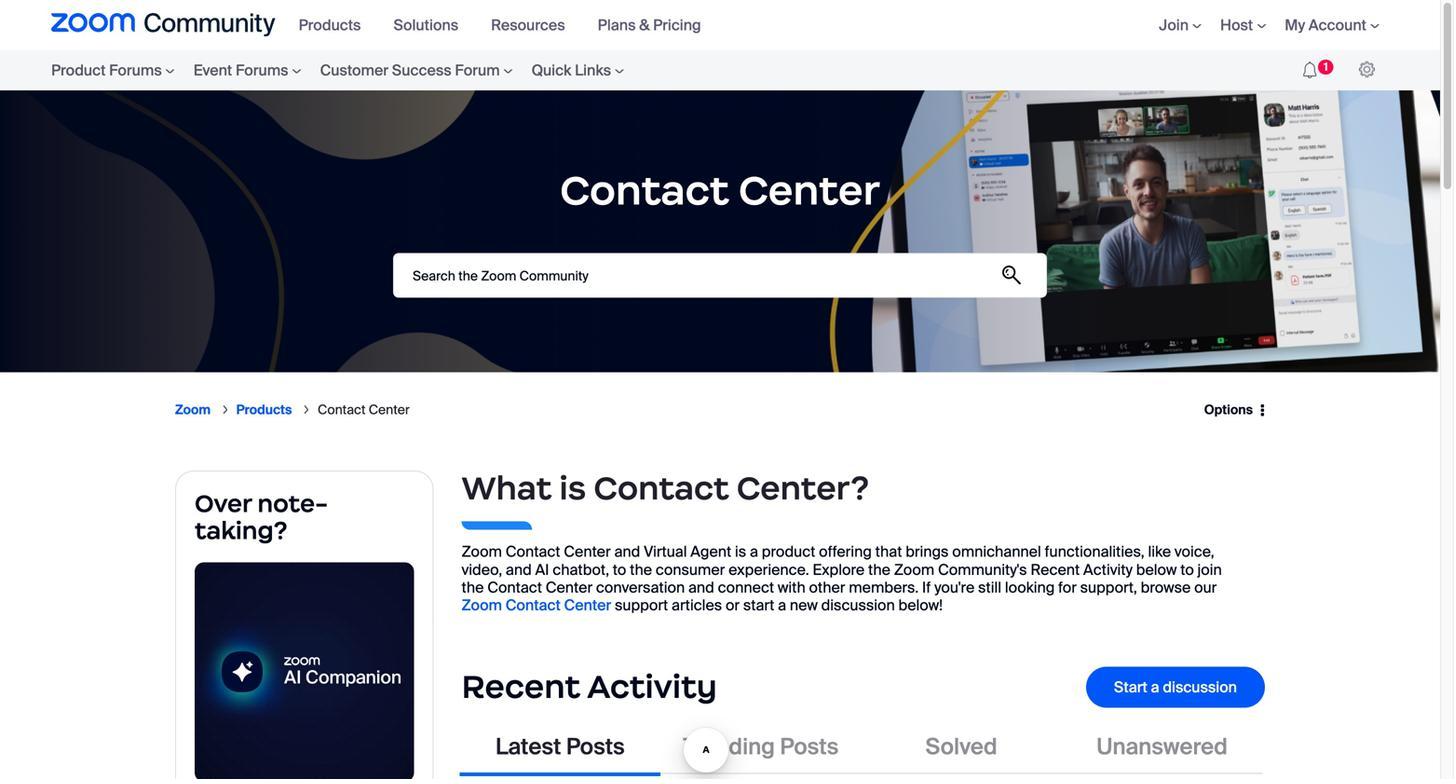 Task type: describe. For each thing, give the bounding box(es) containing it.
1 vertical spatial recent
[[462, 666, 581, 707]]

quick links
[[532, 61, 611, 80]]

zoom contact center and virtual agent is a product offering that brings omnichannel functionalities, like voice, video, and ai chatbot, to the consumer experience. explore the zoom community's recent activity below to join the contact center conversation and connect with other members. if you're still looking for support, browse our zoom contact center support articles or start a new discussion below!
[[462, 542, 1222, 615]]

join link
[[1160, 15, 1202, 35]]

over
[[195, 488, 252, 519]]

support,
[[1081, 578, 1138, 597]]

browse
[[1141, 578, 1191, 597]]

terryturtle85 image
[[1360, 61, 1375, 78]]

customer success forum
[[320, 61, 500, 80]]

experience.
[[729, 560, 809, 579]]

other
[[809, 578, 846, 597]]

activity inside zoom contact center and virtual agent is a product offering that brings omnichannel functionalities, like voice, video, and ai chatbot, to the consumer experience. explore the zoom community's recent activity below to join the contact center conversation and connect with other members. if you're still looking for support, browse our zoom contact center support articles or start a new discussion below!
[[1084, 560, 1133, 579]]

below
[[1137, 560, 1177, 579]]

event
[[194, 61, 232, 80]]

posts for latest posts
[[566, 732, 625, 761]]

event forums
[[194, 61, 289, 80]]

plans
[[598, 15, 636, 35]]

brings
[[906, 542, 949, 562]]

my account link
[[1285, 15, 1380, 35]]

0 horizontal spatial products link
[[236, 401, 292, 418]]

like
[[1149, 542, 1171, 562]]

community's
[[938, 560, 1027, 579]]

posts for trending posts
[[780, 732, 839, 761]]

join
[[1198, 560, 1222, 579]]

0 horizontal spatial is
[[560, 468, 586, 508]]

with
[[778, 578, 806, 597]]

my
[[1285, 15, 1306, 35]]

success
[[392, 61, 452, 80]]

still
[[979, 578, 1002, 597]]

products for products link to the top
[[299, 15, 361, 35]]

explore
[[813, 560, 865, 579]]

2 horizontal spatial and
[[689, 578, 715, 597]]

1
[[1324, 60, 1328, 74]]

host
[[1221, 15, 1254, 35]]

functionalities,
[[1045, 542, 1145, 562]]

if
[[922, 578, 931, 597]]

forums for event forums
[[236, 61, 289, 80]]

pricing
[[653, 15, 701, 35]]

or
[[726, 596, 740, 615]]

members.
[[849, 578, 919, 597]]

my account
[[1285, 15, 1367, 35]]

video,
[[462, 560, 502, 579]]

conversation
[[596, 578, 685, 597]]

account
[[1309, 15, 1367, 35]]

host link
[[1221, 15, 1267, 35]]

resources link
[[491, 15, 579, 35]]

menu bar containing products
[[289, 0, 725, 50]]

quick
[[532, 61, 572, 80]]

latest
[[496, 732, 561, 761]]

product
[[762, 542, 816, 562]]

2 vertical spatial a
[[1151, 677, 1160, 697]]

0 horizontal spatial the
[[462, 578, 484, 597]]

options
[[1205, 401, 1253, 418]]

is inside zoom contact center and virtual agent is a product offering that brings omnichannel functionalities, like voice, video, and ai chatbot, to the consumer experience. explore the zoom community's recent activity below to join the contact center conversation and connect with other members. if you're still looking for support, browse our zoom contact center support articles or start a new discussion below!
[[735, 542, 747, 562]]

solutions
[[394, 15, 459, 35]]

agent
[[691, 542, 732, 562]]

recent activity
[[462, 666, 717, 707]]

omnichannel
[[953, 542, 1042, 562]]

voice,
[[1175, 542, 1215, 562]]

virtual
[[644, 542, 687, 562]]

articles
[[672, 596, 722, 615]]

menu bar containing product forums
[[14, 50, 671, 90]]

connect
[[718, 578, 774, 597]]

join
[[1160, 15, 1189, 35]]

below!
[[899, 596, 943, 615]]

0 horizontal spatial and
[[506, 560, 532, 579]]

our
[[1195, 578, 1217, 597]]

start a discussion link
[[1087, 667, 1266, 708]]

menu bar containing join
[[1132, 0, 1389, 50]]

forum
[[455, 61, 500, 80]]

customer
[[320, 61, 389, 80]]

1 vertical spatial discussion
[[1163, 677, 1238, 697]]

start
[[1114, 677, 1148, 697]]

&
[[639, 15, 650, 35]]



Task type: vqa. For each thing, say whether or not it's contained in the screenshot.
meetings within the THE PROBLEM: I SET UP A MEETING AND SENT OUT INVITES. I WENT TO THE MEETINGS PAGE AND COPIES ANOTHER INVITATION. DISCOVERED LATER THAT I HAD TWO LINKS. ONE WENT TO THE MEETING ONE WENT TO A NOTE THAT THE HOST HAD ANOTHER MEETING GOING. WHAT DID I DO WRON...
no



Task type: locate. For each thing, give the bounding box(es) containing it.
1 horizontal spatial to
[[1181, 560, 1194, 579]]

0 vertical spatial activity
[[1084, 560, 1133, 579]]

0 horizontal spatial discussion
[[822, 596, 895, 615]]

0 horizontal spatial to
[[613, 560, 627, 579]]

start
[[744, 596, 775, 615]]

solved
[[926, 732, 998, 761]]

resources
[[491, 15, 565, 35]]

1 to from the left
[[613, 560, 627, 579]]

1 horizontal spatial forums
[[236, 61, 289, 80]]

recent left support, on the bottom of page
[[1031, 560, 1080, 579]]

support
[[615, 596, 668, 615]]

products for the left products link
[[236, 401, 292, 418]]

2 to from the left
[[1181, 560, 1194, 579]]

options button
[[1193, 391, 1266, 428]]

offering
[[819, 542, 872, 562]]

center?
[[737, 468, 869, 508]]

zoom contact center link
[[462, 596, 615, 615]]

1 horizontal spatial discussion
[[1163, 677, 1238, 697]]

is right agent
[[735, 542, 747, 562]]

and left virtual
[[615, 542, 641, 562]]

0 vertical spatial products
[[299, 15, 361, 35]]

0 vertical spatial recent
[[1031, 560, 1080, 579]]

products link up customer
[[299, 15, 375, 35]]

0 vertical spatial products link
[[299, 15, 375, 35]]

0 horizontal spatial forums
[[109, 61, 162, 80]]

0 horizontal spatial a
[[750, 542, 758, 562]]

posts right trending
[[780, 732, 839, 761]]

0 vertical spatial contact center
[[560, 165, 880, 216]]

contact
[[560, 165, 729, 216], [318, 401, 366, 418], [594, 468, 729, 508], [506, 542, 560, 562], [488, 578, 542, 597], [506, 596, 561, 615]]

1 horizontal spatial posts
[[780, 732, 839, 761]]

solutions link
[[394, 15, 473, 35]]

None submit
[[991, 254, 1033, 297]]

and left or in the bottom of the page
[[689, 578, 715, 597]]

1 horizontal spatial products
[[299, 15, 361, 35]]

0 vertical spatial discussion
[[822, 596, 895, 615]]

1 vertical spatial activity
[[587, 666, 717, 707]]

forums for product forums
[[109, 61, 162, 80]]

0 horizontal spatial products
[[236, 401, 292, 418]]

trending
[[683, 732, 775, 761]]

to right the chatbot,
[[613, 560, 627, 579]]

the left ai
[[462, 578, 484, 597]]

products link
[[299, 15, 375, 35], [236, 401, 292, 418]]

1 horizontal spatial activity
[[1084, 560, 1133, 579]]

discussion down explore
[[822, 596, 895, 615]]

posts
[[566, 732, 625, 761], [780, 732, 839, 761]]

the up support
[[630, 560, 652, 579]]

products up customer
[[299, 15, 361, 35]]

activity
[[1084, 560, 1133, 579], [587, 666, 717, 707]]

for
[[1059, 578, 1077, 597]]

note-
[[258, 488, 328, 519]]

0 horizontal spatial recent
[[462, 666, 581, 707]]

1 horizontal spatial is
[[735, 542, 747, 562]]

1 posts from the left
[[566, 732, 625, 761]]

1 vertical spatial a
[[778, 596, 787, 615]]

consumer
[[656, 560, 725, 579]]

product forums
[[51, 61, 162, 80]]

taking?
[[195, 515, 287, 545]]

zoom link
[[175, 401, 211, 418]]

forums
[[109, 61, 162, 80], [236, 61, 289, 80]]

products right zoom link
[[236, 401, 292, 418]]

posts down recent activity
[[566, 732, 625, 761]]

over note- taking?
[[195, 488, 328, 545]]

0 horizontal spatial posts
[[566, 732, 625, 761]]

is right what
[[560, 468, 586, 508]]

recent inside zoom contact center and virtual agent is a product offering that brings omnichannel functionalities, like voice, video, and ai chatbot, to the consumer experience. explore the zoom community's recent activity below to join the contact center conversation and connect with other members. if you're still looking for support, browse our zoom contact center support articles or start a new discussion below!
[[1031, 560, 1080, 579]]

1 vertical spatial is
[[735, 542, 747, 562]]

0 vertical spatial a
[[750, 542, 758, 562]]

recent
[[1031, 560, 1080, 579], [462, 666, 581, 707]]

products
[[299, 15, 361, 35], [236, 401, 292, 418]]

new
[[790, 596, 818, 615]]

a left product
[[750, 542, 758, 562]]

heading
[[462, 471, 1266, 489]]

1 horizontal spatial contact center
[[560, 165, 880, 216]]

forums right event
[[236, 61, 289, 80]]

2 horizontal spatial a
[[1151, 677, 1160, 697]]

to left join
[[1181, 560, 1194, 579]]

1 horizontal spatial and
[[615, 542, 641, 562]]

unanswered
[[1097, 732, 1228, 761]]

product forums link
[[51, 50, 184, 90]]

contact center
[[560, 165, 880, 216], [318, 401, 410, 418]]

2 horizontal spatial the
[[869, 560, 891, 579]]

0 horizontal spatial activity
[[587, 666, 717, 707]]

to
[[613, 560, 627, 579], [1181, 560, 1194, 579]]

1 horizontal spatial products link
[[299, 15, 375, 35]]

customer success forum link
[[311, 50, 522, 90]]

discussion
[[822, 596, 895, 615], [1163, 677, 1238, 697]]

plans & pricing
[[598, 15, 701, 35]]

chatbot,
[[553, 560, 609, 579]]

event forums link
[[184, 50, 311, 90]]

a left new on the bottom of page
[[778, 596, 787, 615]]

you're
[[935, 578, 975, 597]]

1 vertical spatial products
[[236, 401, 292, 418]]

products link right zoom link
[[236, 401, 292, 418]]

list
[[175, 386, 1193, 433]]

what is contact center?
[[462, 468, 869, 508]]

product
[[51, 61, 106, 80]]

list containing zoom
[[175, 386, 1193, 433]]

and
[[615, 542, 641, 562], [506, 560, 532, 579], [689, 578, 715, 597]]

products inside list
[[236, 401, 292, 418]]

trending posts
[[683, 732, 839, 761]]

activity right for
[[1084, 560, 1133, 579]]

activity down support
[[587, 666, 717, 707]]

forums inside event forums link
[[236, 61, 289, 80]]

0 vertical spatial is
[[560, 468, 586, 508]]

1 horizontal spatial the
[[630, 560, 652, 579]]

quick links link
[[522, 50, 634, 90]]

zoom
[[175, 401, 211, 418], [462, 542, 502, 562], [894, 560, 935, 579], [462, 596, 502, 615]]

2 posts from the left
[[780, 732, 839, 761]]

plans & pricing link
[[598, 15, 715, 35]]

1 vertical spatial products link
[[236, 401, 292, 418]]

1 horizontal spatial recent
[[1031, 560, 1080, 579]]

start a discussion
[[1114, 677, 1238, 697]]

discussion right the start
[[1163, 677, 1238, 697]]

1 forums from the left
[[109, 61, 162, 80]]

ai
[[535, 560, 549, 579]]

1 vertical spatial contact center
[[318, 401, 410, 418]]

community.title image
[[51, 13, 276, 37]]

what
[[462, 468, 552, 508]]

that
[[876, 542, 902, 562]]

Search text field
[[393, 253, 1047, 298]]

recent up latest
[[462, 666, 581, 707]]

forums down community.title image
[[109, 61, 162, 80]]

the
[[630, 560, 652, 579], [869, 560, 891, 579], [462, 578, 484, 597]]

the right explore
[[869, 560, 891, 579]]

links
[[575, 61, 611, 80]]

and left ai
[[506, 560, 532, 579]]

1 horizontal spatial a
[[778, 596, 787, 615]]

is
[[560, 468, 586, 508], [735, 542, 747, 562]]

products inside menu bar
[[299, 15, 361, 35]]

a
[[750, 542, 758, 562], [778, 596, 787, 615], [1151, 677, 1160, 697]]

menu bar
[[289, 0, 725, 50], [1132, 0, 1389, 50], [14, 50, 671, 90]]

2 forums from the left
[[236, 61, 289, 80]]

latest posts
[[496, 732, 625, 761]]

discussion inside zoom contact center and virtual agent is a product offering that brings omnichannel functionalities, like voice, video, and ai chatbot, to the consumer experience. explore the zoom community's recent activity below to join the contact center conversation and connect with other members. if you're still looking for support, browse our zoom contact center support articles or start a new discussion below!
[[822, 596, 895, 615]]

looking
[[1005, 578, 1055, 597]]

a right the start
[[1151, 677, 1160, 697]]

0 horizontal spatial contact center
[[318, 401, 410, 418]]

forums inside product forums link
[[109, 61, 162, 80]]



